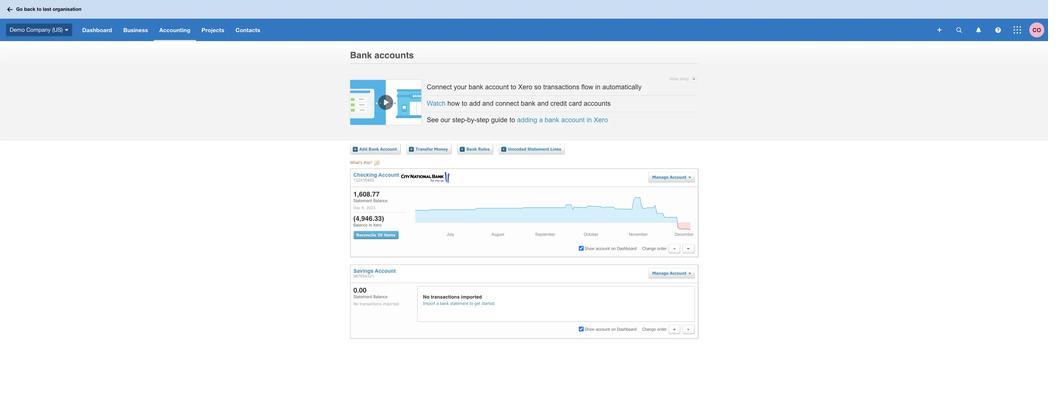 Task type: locate. For each thing, give the bounding box(es) containing it.
in down flow
[[587, 117, 592, 124]]

1 vertical spatial balance
[[354, 223, 368, 228]]

automatically
[[603, 83, 642, 91]]

rules
[[478, 147, 490, 152]]

what's
[[350, 160, 363, 165]]

29
[[378, 233, 383, 238]]

2 show from the top
[[585, 327, 595, 332]]

1 horizontal spatial transactions
[[431, 295, 460, 300]]

1 vertical spatial imported
[[383, 302, 399, 307]]

bank inside no transactions imported import a bank statement to get started
[[440, 301, 449, 306]]

statement inside "link"
[[528, 147, 549, 152]]

2 vertical spatial transactions
[[360, 302, 382, 307]]

1 order from the top
[[658, 246, 667, 251]]

in
[[596, 83, 601, 91], [587, 117, 592, 124], [369, 223, 372, 228]]

2 manage from the top
[[653, 271, 669, 276]]

company
[[26, 26, 51, 33]]

0 vertical spatial imported
[[461, 295, 482, 300]]

0 horizontal spatial imported
[[383, 302, 399, 307]]

0 vertical spatial manage
[[653, 175, 669, 180]]

transactions up credit
[[544, 83, 580, 91]]

1 show account on dashboard from the top
[[585, 246, 637, 251]]

contacts button
[[230, 19, 266, 41]]

dashboard inside banner
[[82, 27, 112, 33]]

to up watch how to add and connect bank and credit card accounts
[[511, 83, 517, 91]]

imported up get
[[461, 295, 482, 300]]

0 horizontal spatial transactions
[[360, 302, 382, 307]]

1 vertical spatial accounts
[[584, 100, 611, 107]]

1 vertical spatial order
[[658, 327, 667, 332]]

balance for 0.00
[[374, 295, 388, 299]]

0 vertical spatial no
[[423, 295, 430, 300]]

credit
[[551, 100, 567, 107]]

hide help link
[[670, 75, 697, 84]]

to
[[37, 6, 42, 12], [511, 83, 517, 91], [462, 100, 468, 107], [510, 117, 515, 124], [470, 301, 474, 306]]

no down 0.00
[[354, 302, 359, 307]]

account right show account on dashboard option
[[596, 246, 610, 251]]

and left credit
[[538, 100, 549, 107]]

2 vertical spatial statement
[[354, 295, 372, 299]]

1 vertical spatial no
[[354, 302, 359, 307]]

bank
[[469, 83, 484, 91], [521, 100, 536, 107], [545, 117, 560, 124], [440, 301, 449, 306]]

imported inside no transactions imported import a bank statement to get started
[[461, 295, 482, 300]]

0 horizontal spatial xero
[[374, 223, 382, 228]]

Show account on Dashboard checkbox
[[579, 327, 584, 332]]

statement left "lines"
[[528, 147, 549, 152]]

2 vertical spatial in
[[369, 223, 372, 228]]

bank
[[350, 50, 372, 61], [369, 147, 379, 152], [467, 147, 477, 152]]

2 vertical spatial dashboard
[[618, 327, 637, 332]]

dec
[[354, 206, 360, 210]]

hide
[[670, 77, 679, 81]]

on right show account on dashboard option
[[612, 246, 616, 251]]

add
[[360, 147, 368, 152]]

items
[[384, 233, 396, 238]]

0 vertical spatial balance
[[374, 198, 388, 203]]

2 change order from the top
[[643, 327, 667, 332]]

show right show account on dashboard option
[[585, 246, 595, 251]]

to right guide
[[510, 117, 515, 124]]

1 vertical spatial manage account
[[653, 271, 687, 276]]

2 on from the top
[[612, 327, 616, 332]]

in up reconcile
[[369, 223, 372, 228]]

business
[[123, 27, 148, 33]]

1 manage from the top
[[653, 175, 669, 180]]

transactions
[[544, 83, 580, 91], [431, 295, 460, 300], [360, 302, 382, 307]]

balance inside 0.00 statement balance no transactions imported
[[374, 295, 388, 299]]

account
[[380, 147, 397, 152], [378, 172, 399, 178], [670, 175, 687, 180], [375, 268, 396, 274], [670, 271, 687, 276]]

2 show account on dashboard from the top
[[585, 327, 637, 332]]

0 vertical spatial statement
[[528, 147, 549, 152]]

show account on dashboard right show account on dashboard checkbox
[[585, 327, 637, 332]]

Show account on Dashboard checkbox
[[579, 246, 584, 251]]

xero
[[518, 83, 533, 91], [594, 117, 608, 124], [374, 223, 382, 228]]

on
[[612, 246, 616, 251], [612, 327, 616, 332]]

svg image
[[7, 7, 12, 12], [957, 27, 962, 33], [938, 28, 942, 32], [65, 29, 68, 31]]

balance for 1,608.77
[[374, 198, 388, 203]]

bank for bank accounts
[[350, 50, 372, 61]]

order
[[658, 246, 667, 251], [658, 327, 667, 332]]

show
[[585, 246, 595, 251], [585, 327, 595, 332]]

a right import
[[437, 301, 439, 306]]

transactions up import a bank statement to get started link
[[431, 295, 460, 300]]

guide
[[491, 117, 508, 124]]

transactions down 0.00
[[360, 302, 382, 307]]

co button
[[1030, 19, 1049, 41]]

show right show account on dashboard checkbox
[[585, 327, 595, 332]]

1 horizontal spatial imported
[[461, 295, 482, 300]]

1 horizontal spatial xero
[[518, 83, 533, 91]]

1 vertical spatial statement
[[354, 198, 372, 203]]

0 horizontal spatial svg image
[[977, 27, 982, 33]]

bank for bank rules
[[467, 147, 477, 152]]

0 vertical spatial transactions
[[544, 83, 580, 91]]

statement inside the 1,608.77 statement balance dec 4, 2023
[[354, 198, 372, 203]]

to inside no transactions imported import a bank statement to get started
[[470, 301, 474, 306]]

balance right 0.00
[[374, 295, 388, 299]]

0.00 statement balance no transactions imported
[[354, 287, 399, 307]]

last
[[43, 6, 51, 12]]

0 vertical spatial show account on dashboard
[[585, 246, 637, 251]]

banner
[[0, 0, 1049, 41]]

1 vertical spatial show
[[585, 327, 595, 332]]

import
[[423, 301, 436, 306]]

0 vertical spatial on
[[612, 246, 616, 251]]

2 vertical spatial balance
[[374, 295, 388, 299]]

1 horizontal spatial and
[[538, 100, 549, 107]]

accounts
[[375, 50, 414, 61], [584, 100, 611, 107]]

balance inside (4,946.33) balance in xero
[[354, 223, 368, 228]]

show account on dashboard
[[585, 246, 637, 251], [585, 327, 637, 332]]

watch
[[427, 100, 446, 107]]

0 vertical spatial accounts
[[375, 50, 414, 61]]

no inside no transactions imported import a bank statement to get started
[[423, 295, 430, 300]]

balance up 2023
[[374, 198, 388, 203]]

svg image
[[1014, 26, 1022, 34], [977, 27, 982, 33], [996, 27, 1001, 33]]

in inside (4,946.33) balance in xero
[[369, 223, 372, 228]]

account inside checking account 132435465
[[378, 172, 399, 178]]

0 vertical spatial a
[[539, 117, 543, 124]]

and right add on the top left of the page
[[483, 100, 494, 107]]

imported
[[461, 295, 482, 300], [383, 302, 399, 307]]

xero inside (4,946.33) balance in xero
[[374, 223, 382, 228]]

show account on dashboard for 0.00
[[585, 327, 637, 332]]

0 vertical spatial dashboard
[[82, 27, 112, 33]]

1 vertical spatial manage
[[653, 271, 669, 276]]

show account on dashboard for 1,608.77
[[585, 246, 637, 251]]

statement inside 0.00 statement balance no transactions imported
[[354, 295, 372, 299]]

1 horizontal spatial accounts
[[584, 100, 611, 107]]

svg image inside demo company (us) popup button
[[65, 29, 68, 31]]

1 vertical spatial transactions
[[431, 295, 460, 300]]

demo company (us) button
[[0, 19, 77, 41]]

2 manage account from the top
[[653, 271, 687, 276]]

transactions inside no transactions imported import a bank statement to get started
[[431, 295, 460, 300]]

0 vertical spatial change order
[[643, 246, 667, 251]]

statement up 4,
[[354, 198, 372, 203]]

no transactions imported import a bank statement to get started
[[423, 295, 495, 306]]

watch link
[[427, 100, 446, 107]]

lines
[[551, 147, 561, 152]]

your
[[454, 83, 467, 91]]

2 change from the top
[[643, 327, 656, 332]]

savings
[[354, 268, 374, 274]]

dashboard for 0.00
[[618, 327, 637, 332]]

manage account for 1,608.77
[[653, 175, 687, 180]]

change order for 0.00
[[643, 327, 667, 332]]

manage
[[653, 175, 669, 180], [653, 271, 669, 276]]

statement down 987654321
[[354, 295, 372, 299]]

1 horizontal spatial svg image
[[996, 27, 1001, 33]]

projects
[[202, 27, 224, 33]]

1 show from the top
[[585, 246, 595, 251]]

this?
[[364, 160, 372, 165]]

2 vertical spatial xero
[[374, 223, 382, 228]]

balance
[[374, 198, 388, 203], [354, 223, 368, 228], [374, 295, 388, 299]]

show account on dashboard right show account on dashboard option
[[585, 246, 637, 251]]

banner containing co
[[0, 0, 1049, 41]]

0 horizontal spatial a
[[437, 301, 439, 306]]

manage account for 0.00
[[653, 271, 687, 276]]

balance up reconcile
[[354, 223, 368, 228]]

no up import
[[423, 295, 430, 300]]

1 vertical spatial change order
[[643, 327, 667, 332]]

and
[[483, 100, 494, 107], [538, 100, 549, 107]]

0 vertical spatial show
[[585, 246, 595, 251]]

imported down savings account 987654321 at the bottom
[[383, 302, 399, 307]]

a right adding
[[539, 117, 543, 124]]

1 manage account from the top
[[653, 175, 687, 180]]

0 horizontal spatial in
[[369, 223, 372, 228]]

connect
[[427, 83, 452, 91]]

money
[[434, 147, 448, 152]]

get
[[475, 301, 481, 306]]

1 change order from the top
[[643, 246, 667, 251]]

0 horizontal spatial and
[[483, 100, 494, 107]]

2 order from the top
[[658, 327, 667, 332]]

reconcile 29 items
[[357, 233, 396, 238]]

1 vertical spatial in
[[587, 117, 592, 124]]

1 horizontal spatial no
[[423, 295, 430, 300]]

no inside 0.00 statement balance no transactions imported
[[354, 302, 359, 307]]

change for 1,608.77
[[643, 246, 656, 251]]

0 horizontal spatial no
[[354, 302, 359, 307]]

account down card
[[562, 117, 585, 124]]

balance inside the 1,608.77 statement balance dec 4, 2023
[[374, 198, 388, 203]]

manage account
[[653, 175, 687, 180], [653, 271, 687, 276]]

change order
[[643, 246, 667, 251], [643, 327, 667, 332]]

1 vertical spatial change
[[643, 327, 656, 332]]

0 vertical spatial manage account
[[653, 175, 687, 180]]

on right show account on dashboard checkbox
[[612, 327, 616, 332]]

go back to last organisation link
[[4, 3, 86, 16]]

a
[[539, 117, 543, 124], [437, 301, 439, 306]]

in right flow
[[596, 83, 601, 91]]

to left get
[[470, 301, 474, 306]]

1 vertical spatial dashboard
[[618, 246, 637, 251]]

0 horizontal spatial accounts
[[375, 50, 414, 61]]

what's this?
[[350, 160, 372, 165]]

reconcile
[[357, 233, 377, 238]]

statement
[[528, 147, 549, 152], [354, 198, 372, 203], [354, 295, 372, 299]]

1 on from the top
[[612, 246, 616, 251]]

1 vertical spatial a
[[437, 301, 439, 306]]

svg image inside go back to last organisation link
[[7, 7, 12, 12]]

2 horizontal spatial in
[[596, 83, 601, 91]]

0 vertical spatial order
[[658, 246, 667, 251]]

go
[[16, 6, 23, 12]]

1 vertical spatial on
[[612, 327, 616, 332]]

no
[[423, 295, 430, 300], [354, 302, 359, 307]]

0 vertical spatial in
[[596, 83, 601, 91]]

0 vertical spatial change
[[643, 246, 656, 251]]

2 horizontal spatial xero
[[594, 117, 608, 124]]

bank left statement
[[440, 301, 449, 306]]

connect your bank account to xero so transactions flow in automatically
[[427, 83, 642, 91]]

imported inside 0.00 statement balance no transactions imported
[[383, 302, 399, 307]]

1 vertical spatial show account on dashboard
[[585, 327, 637, 332]]

2 horizontal spatial transactions
[[544, 83, 580, 91]]

1 change from the top
[[643, 246, 656, 251]]



Task type: describe. For each thing, give the bounding box(es) containing it.
transactions inside 0.00 statement balance no transactions imported
[[360, 302, 382, 307]]

projects button
[[196, 19, 230, 41]]

987654321
[[354, 274, 374, 279]]

add
[[469, 100, 481, 107]]

2 and from the left
[[538, 100, 549, 107]]

checking
[[354, 172, 377, 178]]

demo company (us)
[[10, 26, 63, 33]]

0.00
[[354, 287, 367, 295]]

add bank account
[[360, 147, 397, 152]]

1,608.77 statement balance dec 4, 2023
[[354, 190, 388, 210]]

organisation
[[53, 6, 81, 12]]

bank accounts
[[350, 50, 414, 61]]

what's this? link
[[350, 160, 381, 167]]

contacts
[[236, 27, 260, 33]]

help
[[680, 77, 689, 81]]

statement for 1,608.77
[[354, 198, 372, 203]]

step-
[[452, 117, 467, 124]]

co
[[1033, 26, 1042, 33]]

step
[[477, 117, 490, 124]]

savings account 987654321
[[354, 268, 396, 279]]

card
[[569, 100, 582, 107]]

accounting
[[159, 27, 191, 33]]

transfer money link
[[409, 144, 452, 155]]

(4,946.33) balance in xero
[[354, 215, 384, 228]]

business button
[[118, 19, 154, 41]]

back
[[24, 6, 35, 12]]

watch how to add and connect bank and credit card accounts
[[427, 100, 611, 107]]

dashboard for 1,608.77
[[618, 246, 637, 251]]

checking account 132435465
[[354, 172, 399, 183]]

132435465
[[354, 178, 374, 183]]

show for 1,608.77
[[585, 246, 595, 251]]

add bank account link
[[353, 144, 401, 155]]

our
[[441, 117, 451, 124]]

0 vertical spatial xero
[[518, 83, 533, 91]]

manage for 0.00
[[653, 271, 669, 276]]

4,
[[362, 206, 365, 210]]

hide help
[[670, 77, 689, 81]]

see
[[427, 117, 439, 124]]

flow
[[582, 83, 594, 91]]

change order for 1,608.77
[[643, 246, 667, 251]]

(us)
[[52, 26, 63, 33]]

demo
[[10, 26, 25, 33]]

uncoded statement lines
[[509, 147, 561, 152]]

import a bank statement to get started link
[[423, 301, 495, 306]]

change for 0.00
[[643, 327, 656, 332]]

statement for uncoded
[[528, 147, 549, 152]]

transfer
[[416, 147, 433, 152]]

transfer money
[[416, 147, 448, 152]]

bank right your
[[469, 83, 484, 91]]

1 horizontal spatial a
[[539, 117, 543, 124]]

uncoded statement lines link
[[502, 144, 565, 155]]

accounting button
[[154, 19, 196, 41]]

how
[[448, 100, 460, 107]]

bank down credit
[[545, 117, 560, 124]]

statement
[[450, 301, 469, 306]]

2023
[[367, 206, 376, 210]]

go back to last organisation
[[16, 6, 81, 12]]

on for 1,608.77
[[612, 246, 616, 251]]

1 vertical spatial xero
[[594, 117, 608, 124]]

1 horizontal spatial in
[[587, 117, 592, 124]]

bank rules link
[[460, 144, 494, 155]]

account up connect
[[485, 83, 509, 91]]

to left last
[[37, 6, 42, 12]]

account right show account on dashboard checkbox
[[596, 327, 610, 332]]

2 horizontal spatial svg image
[[1014, 26, 1022, 34]]

a inside no transactions imported import a bank statement to get started
[[437, 301, 439, 306]]

started
[[482, 301, 495, 306]]

account inside savings account 987654321
[[375, 268, 396, 274]]

so
[[535, 83, 542, 91]]

1,608.77
[[354, 190, 380, 198]]

manage for 1,608.77
[[653, 175, 669, 180]]

connect
[[496, 100, 519, 107]]

bank rules
[[467, 147, 490, 152]]

show for 0.00
[[585, 327, 595, 332]]

see our step-by-step guide to adding a bank account in xero
[[427, 117, 608, 124]]

statement for 0.00
[[354, 295, 372, 299]]

1 and from the left
[[483, 100, 494, 107]]

order for 0.00
[[658, 327, 667, 332]]

dashboard link
[[77, 19, 118, 41]]

adding
[[517, 117, 538, 124]]

to left add on the top left of the page
[[462, 100, 468, 107]]

bank up adding
[[521, 100, 536, 107]]

(4,946.33)
[[354, 215, 384, 223]]

by-
[[467, 117, 477, 124]]

order for 1,608.77
[[658, 246, 667, 251]]

uncoded
[[509, 147, 527, 152]]

adding a bank account in xero link
[[517, 117, 608, 124]]

on for 0.00
[[612, 327, 616, 332]]



Task type: vqa. For each thing, say whether or not it's contained in the screenshot.
name
no



